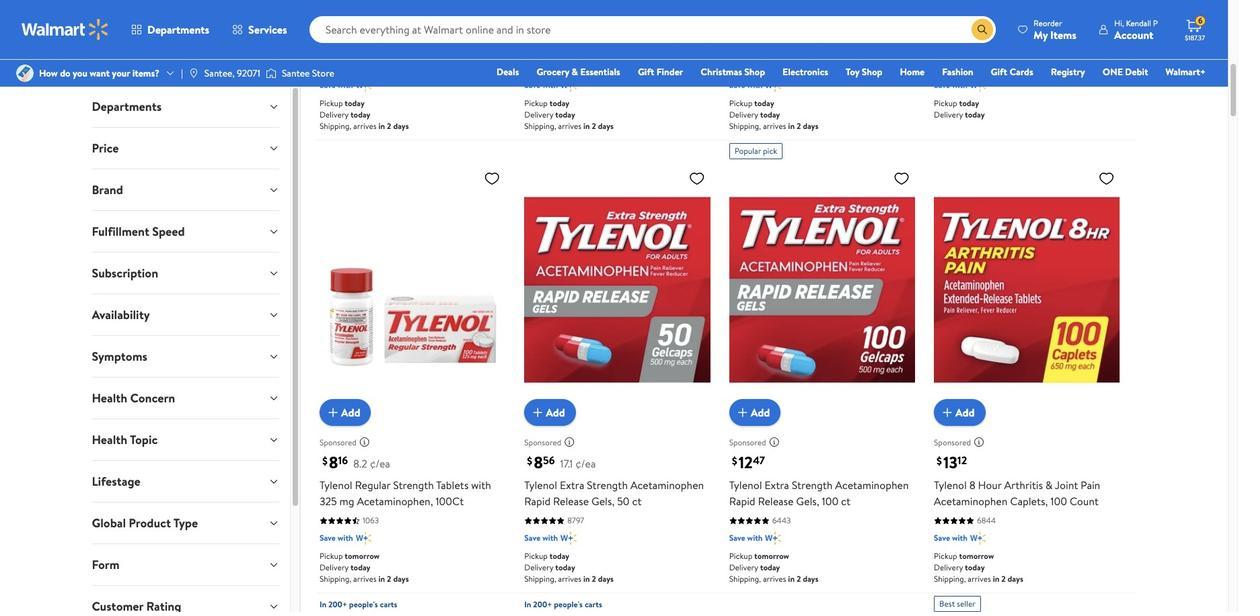 Task type: locate. For each thing, give the bounding box(es) containing it.
2 add button from the left
[[524, 400, 576, 427]]

add to cart image up the $ 12 47
[[735, 405, 751, 421]]

8 inside $ 8 16 8.2 ¢/ea tylenol regular strength tablets with 325 mg acetaminophen, 100ct
[[329, 452, 338, 475]]

reorder
[[1034, 17, 1062, 29]]

home link
[[894, 65, 931, 79]]

caplets, inside tylenol sinus + headache non-drowsy daytime caplets, 24 ct
[[976, 41, 1014, 56]]

¢/ea for $ 8 16 8.2 ¢/ea tylenol regular strength tablets with 325 mg acetaminophen, 100ct
[[370, 457, 390, 472]]

56
[[338, 0, 350, 15], [543, 454, 555, 469]]

3 add to cart image from the left
[[939, 405, 955, 421]]

ad disclaimer and feedback image up $ 8 56 17.1 ¢/ea tylenol extra strength acetaminophen rapid release gels, 50 ct
[[564, 438, 575, 448]]

acetaminophen inside $ 8 56 17.1 ¢/ea tylenol extra strength acetaminophen rapid release gels, 50 ct
[[630, 479, 704, 493]]

1 add button from the left
[[320, 400, 371, 427]]

56 down add to cart image
[[543, 454, 555, 469]]

1 horizontal spatial pickup tomorrow delivery today shipping, arrives in 2 days
[[729, 551, 818, 586]]

shop for christmas shop
[[744, 65, 765, 79]]

sponsored for 8.2 ¢/ea
[[320, 437, 357, 449]]

gift right 627
[[991, 65, 1007, 79]]

0 horizontal spatial in
[[320, 600, 326, 611]]

shop left 1953 on the top right
[[744, 65, 765, 79]]

2 grape, from the left
[[777, 41, 808, 56]]

0 horizontal spatial 100
[[822, 495, 838, 510]]

12 inside $ 13 12
[[958, 454, 967, 469]]

symptoms tab
[[81, 336, 290, 377]]

medicine, inside children's tylenol pain + fever relief cold medicine, grape, 4 fl. oz
[[549, 41, 594, 56]]

1 horizontal spatial 200+
[[533, 600, 552, 611]]

1 grape, from the left
[[597, 41, 628, 56]]

extra
[[355, 25, 380, 39], [560, 479, 584, 493], [765, 479, 789, 493]]

ct inside tylenol extra strength acetaminophen rapid release gels, 50 ct
[[427, 41, 437, 56]]

1 vertical spatial departments
[[92, 98, 162, 115]]

pain up count
[[1081, 479, 1100, 493]]

in for children's tylenol pain + fever relief cold medicine, grape, 4 fl. oz
[[583, 120, 590, 132]]

best seller
[[939, 599, 976, 610]]

with for children's tylenol pain + fever relief cold medicine, grape, 4 fl. oz
[[542, 79, 558, 91]]

caplets, down sinus
[[976, 41, 1014, 56]]

pain inside children's tylenol pain + fever relief cold medicine, grape, 4 fl. oz
[[608, 25, 628, 39]]

in for tylenol extra strength acetaminophen rapid release gels, 50 ct
[[379, 120, 385, 132]]

2 for tylenol extra strength acetaminophen rapid release gels, 50 ct
[[387, 120, 391, 132]]

cold
[[524, 41, 546, 56]]

1 horizontal spatial  image
[[188, 68, 199, 79]]

strength inside tylenol extra strength acetaminophen rapid release gels, 50 ct
[[382, 25, 423, 39]]

santee
[[282, 67, 310, 80]]

gels,
[[387, 41, 410, 56], [591, 495, 615, 510], [796, 495, 819, 510]]

1063
[[363, 516, 379, 527]]

health topic tab
[[81, 420, 290, 461]]

tomorrow down the 1063
[[345, 551, 380, 563]]

0 vertical spatial departments
[[147, 22, 209, 37]]

0 horizontal spatial pain
[[608, 25, 628, 39]]

 image left how
[[16, 65, 34, 82]]

& right grocery
[[572, 65, 578, 79]]

walmart plus image for caplets,
[[970, 79, 986, 92]]

subscription tab
[[81, 253, 290, 294]]

strength inside $ 8 56 17.1 ¢/ea tylenol extra strength acetaminophen rapid release gels, 50 ct
[[587, 479, 628, 493]]

tomorrow for 13
[[959, 551, 994, 563]]

1 horizontal spatial +
[[996, 25, 1002, 39]]

1 horizontal spatial shop
[[862, 65, 882, 79]]

fl. right 1
[[816, 41, 825, 56]]

fl. inside children's tylenol pain + fever relief cold medicine, grape, 4 fl. oz
[[639, 41, 648, 56]]

brand tab
[[81, 170, 290, 211]]

1 horizontal spatial walmart plus image
[[765, 532, 781, 546]]

0 vertical spatial health
[[92, 390, 127, 407]]

extra for 17.1 ¢/ea
[[355, 25, 380, 39]]

1 horizontal spatial &
[[1045, 479, 1053, 493]]

$ left '47'
[[732, 454, 737, 469]]

with for infants' tylenol acetaminophen liquid medicine, grape, 1 fl. oz
[[747, 79, 763, 91]]

departments tab
[[81, 86, 290, 127]]

4 add from the left
[[955, 406, 975, 421]]

1 horizontal spatial ad disclaimer and feedback image
[[564, 438, 575, 448]]

2 horizontal spatial 8
[[969, 479, 975, 493]]

in
[[320, 600, 326, 611], [524, 600, 531, 611]]

1 horizontal spatial medicine,
[[729, 41, 774, 56]]

health left topic on the left bottom of page
[[92, 432, 127, 449]]

tylenol inside the infants' tylenol acetaminophen liquid medicine, grape, 1 fl. oz
[[765, 25, 798, 39]]

symptoms button
[[81, 336, 290, 377]]

extra inside tylenol extra strength acetaminophen rapid release gels, 100 ct
[[765, 479, 789, 493]]

0 horizontal spatial  image
[[16, 65, 34, 82]]

save for tylenol extra strength acetaminophen rapid release gels, 100 ct
[[729, 533, 745, 545]]

8797 down $ 8 56 17.1 ¢/ea tylenol extra strength acetaminophen rapid release gels, 50 ct
[[567, 516, 584, 527]]

$ down add to cart image
[[527, 454, 532, 469]]

$ 12 47
[[732, 452, 765, 475]]

walmart plus image
[[561, 79, 576, 92], [765, 532, 781, 546]]

8 for $ 8 56 17.1 ¢/ea tylenol extra strength acetaminophen rapid release gels, 50 ct
[[534, 452, 543, 475]]

save for infants' tylenol acetaminophen liquid medicine, grape, 1 fl. oz
[[729, 79, 745, 91]]

days for tylenol 8 hour arthritis & joint pain acetaminophen caplets, 100 count
[[1008, 574, 1023, 586]]

2 100 from the left
[[1050, 495, 1067, 510]]

your
[[112, 67, 130, 80]]

0 horizontal spatial 50
[[412, 41, 425, 56]]

1 horizontal spatial pain
[[1081, 479, 1100, 493]]

gift inside "link"
[[991, 65, 1007, 79]]

form button
[[81, 545, 290, 586]]

lifestage button
[[81, 462, 290, 503]]

save for tylenol extra strength acetaminophen rapid release gels, 50 ct
[[320, 79, 336, 91]]

6
[[1198, 15, 1203, 26]]

1 horizontal spatial release
[[553, 495, 589, 510]]

0 horizontal spatial 8
[[329, 452, 338, 475]]

medicine,
[[549, 41, 594, 56], [729, 41, 774, 56]]

1 horizontal spatial 56
[[543, 454, 555, 469]]

caplets, down arthritis
[[1010, 495, 1048, 510]]

& left joint
[[1045, 479, 1053, 493]]

2 fl. from the left
[[816, 41, 825, 56]]

registry link
[[1045, 65, 1091, 79]]

2 sponsored from the left
[[524, 437, 561, 449]]

walmart plus image for cold
[[561, 79, 576, 92]]

with for tylenol 8 hour arthritis & joint pain acetaminophen caplets, 100 count
[[952, 533, 967, 545]]

departments up |
[[147, 22, 209, 37]]

gels, for 17.1 ¢/ea
[[387, 41, 410, 56]]

deals
[[497, 65, 519, 79]]

sponsored up $ 13 12
[[934, 437, 971, 449]]

tylenol extra strength acetaminophen rapid release gels, 100 ct image
[[729, 165, 915, 416]]

1 vertical spatial health
[[92, 432, 127, 449]]

1 horizontal spatial tomorrow
[[754, 551, 789, 563]]

&
[[572, 65, 578, 79], [1045, 479, 1053, 493]]

price button
[[81, 128, 290, 169]]

0 horizontal spatial release
[[348, 41, 384, 56]]

save for tylenol sinus + headache non-drowsy daytime caplets, 24 ct
[[934, 79, 950, 91]]

infants'
[[729, 25, 763, 39]]

sponsored for 17.1 ¢/ea
[[524, 437, 561, 449]]

tomorrow down 6844
[[959, 551, 994, 563]]

0 horizontal spatial gels,
[[387, 41, 410, 56]]

ad disclaimer and feedback image
[[769, 438, 780, 448], [974, 438, 984, 448]]

gift
[[638, 65, 654, 79], [991, 65, 1007, 79]]

ad disclaimer and feedback image
[[359, 438, 370, 448], [564, 438, 575, 448]]

0 vertical spatial &
[[572, 65, 578, 79]]

mg
[[340, 495, 354, 510]]

8 left hour
[[969, 479, 975, 493]]

0 horizontal spatial people's
[[349, 600, 378, 611]]

ad disclaimer and feedback image for $ 8 56 17.1 ¢/ea tylenol extra strength acetaminophen rapid release gels, 50 ct
[[564, 438, 575, 448]]

oz right 1
[[828, 41, 838, 56]]

ct
[[1031, 41, 1043, 56]]

health inside dropdown button
[[92, 390, 127, 407]]

release
[[348, 41, 384, 56], [553, 495, 589, 510], [758, 495, 794, 510]]

pickup today delivery today
[[934, 97, 985, 120]]

1 vertical spatial 17.1
[[560, 457, 573, 472]]

0 horizontal spatial rapid
[[320, 41, 346, 56]]

1 ad disclaimer and feedback image from the left
[[359, 438, 370, 448]]

arrives for children's tylenol pain + fever relief cold medicine, grape, 4 fl. oz
[[558, 120, 581, 132]]

santee store
[[282, 67, 334, 80]]

2 carts from the left
[[585, 600, 602, 611]]

 image right 92071
[[266, 67, 276, 80]]

2 for infants' tylenol acetaminophen liquid medicine, grape, 1 fl. oz
[[797, 120, 801, 132]]

sponsored down add to cart image
[[524, 437, 561, 449]]

relief
[[668, 25, 695, 39]]

$ left 46
[[732, 1, 737, 15]]

lifestage
[[92, 474, 140, 491]]

3 pickup tomorrow delivery today shipping, arrives in 2 days from the left
[[934, 551, 1023, 586]]

$ left 13
[[937, 454, 942, 469]]

1 add to cart image from the left
[[325, 405, 341, 421]]

0 vertical spatial pain
[[608, 25, 628, 39]]

pain left "fever"
[[608, 25, 628, 39]]

0 horizontal spatial pickup tomorrow delivery today shipping, arrives in 2 days
[[320, 551, 409, 586]]

health concern tab
[[81, 378, 290, 419]]

oz down "fever"
[[651, 41, 661, 56]]

departments button
[[81, 86, 290, 127]]

0 horizontal spatial medicine,
[[549, 41, 594, 56]]

8 down add to cart image
[[534, 452, 543, 475]]

release inside tylenol extra strength acetaminophen rapid release gels, 50 ct
[[348, 41, 384, 56]]

add to cart image up 13
[[939, 405, 955, 421]]

2 horizontal spatial gels,
[[796, 495, 819, 510]]

1 horizontal spatial in
[[524, 600, 531, 611]]

1 pickup tomorrow delivery today shipping, arrives in 2 days from the left
[[320, 551, 409, 586]]

extra inside tylenol extra strength acetaminophen rapid release gels, 50 ct
[[355, 25, 380, 39]]

1 medicine, from the left
[[549, 41, 594, 56]]

tomorrow down 6443
[[754, 551, 789, 563]]

1 horizontal spatial extra
[[560, 479, 584, 493]]

0 vertical spatial caplets,
[[976, 41, 1014, 56]]

$ left 16
[[322, 454, 328, 469]]

0 vertical spatial 50
[[412, 41, 425, 56]]

4 sponsored from the left
[[934, 437, 971, 449]]

1 horizontal spatial fl.
[[816, 41, 825, 56]]

8 inside $ 8 56 17.1 ¢/ea tylenol extra strength acetaminophen rapid release gels, 50 ct
[[534, 452, 543, 475]]

medicine, up '2704'
[[549, 41, 594, 56]]

1 health from the top
[[92, 390, 127, 407]]

gels, inside tylenol extra strength acetaminophen rapid release gels, 50 ct
[[387, 41, 410, 56]]

tylenol 8 hour arthritis & joint pain acetaminophen caplets, 100 count
[[934, 479, 1100, 510]]

add to cart image up 16
[[325, 405, 341, 421]]

$ left 17.1 ¢/ea
[[322, 1, 328, 15]]

liquid
[[877, 25, 904, 39]]

health for health concern
[[92, 390, 127, 407]]

3 sponsored from the left
[[729, 437, 766, 449]]

1 horizontal spatial ct
[[632, 495, 642, 510]]

walmart plus image
[[356, 79, 372, 92], [765, 79, 781, 92], [970, 79, 986, 92], [356, 532, 372, 546], [561, 532, 576, 546], [970, 532, 986, 546]]

rapid inside tylenol extra strength acetaminophen rapid release gels, 100 ct
[[729, 495, 755, 510]]

tylenol inside $ 8 56 17.1 ¢/ea tylenol extra strength acetaminophen rapid release gels, 50 ct
[[524, 479, 557, 493]]

1 horizontal spatial 8
[[534, 452, 543, 475]]

0 horizontal spatial fl.
[[639, 41, 648, 56]]

rapid inside tylenol extra strength acetaminophen rapid release gels, 50 ct
[[320, 41, 346, 56]]

2 add from the left
[[546, 406, 565, 421]]

0 horizontal spatial shop
[[744, 65, 765, 79]]

17.1 inside $ 8 56 17.1 ¢/ea tylenol extra strength acetaminophen rapid release gels, 50 ct
[[560, 457, 573, 472]]

1 fl. from the left
[[639, 41, 648, 56]]

seller
[[957, 599, 976, 610]]

$ 8 16 8.2 ¢/ea tylenol regular strength tablets with 325 mg acetaminophen, 100ct
[[320, 452, 491, 510]]

2 ad disclaimer and feedback image from the left
[[564, 438, 575, 448]]

0 horizontal spatial carts
[[380, 600, 397, 611]]

1 horizontal spatial rapid
[[524, 495, 551, 510]]

1 horizontal spatial 50
[[617, 495, 629, 510]]

save with for children's tylenol pain + fever relief cold medicine, grape, 4 fl. oz
[[524, 79, 558, 91]]

2 horizontal spatial ct
[[841, 495, 850, 510]]

tomorrow for 12
[[754, 551, 789, 563]]

0 horizontal spatial &
[[572, 65, 578, 79]]

people's
[[349, 600, 378, 611], [554, 600, 583, 611]]

add to favorites list, tylenol regular strength tablets with 325 mg acetaminophen, 100ct image
[[484, 170, 500, 187]]

pain inside tylenol 8 hour arthritis & joint pain acetaminophen caplets, 100 count
[[1081, 479, 1100, 493]]

save for children's tylenol pain + fever relief cold medicine, grape, 4 fl. oz
[[524, 79, 541, 91]]

100ct
[[436, 495, 464, 510]]

grape, left 1
[[777, 41, 808, 56]]

electronics
[[783, 65, 828, 79]]

ct inside tylenol extra strength acetaminophen rapid release gels, 100 ct
[[841, 495, 850, 510]]

0 horizontal spatial +
[[630, 25, 637, 39]]

tylenol extra strength acetaminophen rapid release gels, 50 ct
[[320, 25, 499, 56]]

1 shop from the left
[[744, 65, 765, 79]]

release inside $ 8 56 17.1 ¢/ea tylenol extra strength acetaminophen rapid release gels, 50 ct
[[553, 495, 589, 510]]

add button
[[320, 400, 371, 427], [524, 400, 576, 427], [729, 400, 781, 427], [934, 400, 985, 427]]

delivery inside pickup today delivery today
[[934, 109, 963, 120]]

 image right |
[[188, 68, 199, 79]]

1 horizontal spatial in 200+ people's carts
[[524, 600, 602, 611]]

+
[[630, 25, 637, 39], [996, 25, 1002, 39]]

ct for 17.1 ¢/ea
[[427, 41, 437, 56]]

¢/ea
[[371, 3, 391, 18], [370, 457, 390, 472], [575, 457, 596, 472]]

2 oz from the left
[[828, 41, 838, 56]]

grocery
[[537, 65, 569, 79]]

0 horizontal spatial ad disclaimer and feedback image
[[359, 438, 370, 448]]

8 left 8.2
[[329, 452, 338, 475]]

add to cart image
[[325, 405, 341, 421], [735, 405, 751, 421], [939, 405, 955, 421]]

1 horizontal spatial 17.1
[[560, 457, 573, 472]]

Search search field
[[309, 16, 996, 43]]

gift left finder
[[638, 65, 654, 79]]

medicine, down infants'
[[729, 41, 774, 56]]

1 horizontal spatial people's
[[554, 600, 583, 611]]

tab
[[81, 587, 290, 613]]

reorder my items
[[1034, 17, 1077, 42]]

how
[[39, 67, 58, 80]]

arrives for infants' tylenol acetaminophen liquid medicine, grape, 1 fl. oz
[[763, 120, 786, 132]]

add button for 13
[[934, 400, 985, 427]]

0 horizontal spatial 17.1
[[355, 3, 368, 18]]

fl. right 4
[[639, 41, 648, 56]]

1 100 from the left
[[822, 495, 838, 510]]

2 for children's tylenol pain + fever relief cold medicine, grape, 4 fl. oz
[[592, 120, 596, 132]]

2 gift from the left
[[991, 65, 1007, 79]]

0 vertical spatial 8797
[[363, 62, 379, 73]]

0 vertical spatial 17.1
[[355, 3, 368, 18]]

gels, inside tylenol extra strength acetaminophen rapid release gels, 100 ct
[[796, 495, 819, 510]]

1 tomorrow from the left
[[345, 551, 380, 563]]

 image
[[16, 65, 34, 82], [266, 67, 276, 80], [188, 68, 199, 79]]

health inside dropdown button
[[92, 432, 127, 449]]

tylenol inside tylenol sinus + headache non-drowsy daytime caplets, 24 ct
[[934, 25, 967, 39]]

gels, for 12
[[796, 495, 819, 510]]

$
[[322, 1, 328, 15], [527, 1, 532, 15], [732, 1, 737, 15], [937, 1, 942, 15], [322, 454, 328, 469], [527, 454, 532, 469], [732, 454, 737, 469], [937, 454, 942, 469]]

tylenol
[[320, 25, 352, 39], [573, 25, 606, 39], [765, 25, 798, 39], [934, 25, 967, 39], [320, 479, 352, 493], [524, 479, 557, 493], [729, 479, 762, 493], [934, 479, 967, 493]]

0 horizontal spatial ad disclaimer and feedback image
[[769, 438, 780, 448]]

today
[[345, 97, 365, 109], [550, 97, 569, 109], [754, 97, 774, 109], [959, 97, 979, 109], [351, 109, 370, 120], [555, 109, 575, 120], [760, 109, 780, 120], [965, 109, 985, 120], [550, 551, 569, 563], [351, 563, 370, 574], [555, 563, 575, 574], [760, 563, 780, 574], [965, 563, 985, 574]]

2 horizontal spatial release
[[758, 495, 794, 510]]

2 shop from the left
[[862, 65, 882, 79]]

0 horizontal spatial extra
[[355, 25, 380, 39]]

rapid for 12
[[729, 495, 755, 510]]

$ 8 56 17.1 ¢/ea tylenol extra strength acetaminophen rapid release gels, 50 ct
[[524, 452, 704, 510]]

extra inside $ 8 56 17.1 ¢/ea tylenol extra strength acetaminophen rapid release gels, 50 ct
[[560, 479, 584, 493]]

1 add from the left
[[341, 406, 360, 421]]

1 vertical spatial 50
[[617, 495, 629, 510]]

¢/ea inside $ 8 16 8.2 ¢/ea tylenol regular strength tablets with 325 mg acetaminophen, 100ct
[[370, 457, 390, 472]]

1 + from the left
[[630, 25, 637, 39]]

1 horizontal spatial grape,
[[777, 41, 808, 56]]

1 horizontal spatial gift
[[991, 65, 1007, 79]]

add button for 17.1 ¢/ea
[[524, 400, 576, 427]]

$ inside $ 13 12
[[937, 454, 942, 469]]

0 vertical spatial walmart plus image
[[561, 79, 576, 92]]

2 medicine, from the left
[[729, 41, 774, 56]]

pickup tomorrow delivery today shipping, arrives in 2 days for 12
[[729, 551, 818, 586]]

walmart plus image down '2704'
[[561, 79, 576, 92]]

ad disclaimer and feedback image up 8.2
[[359, 438, 370, 448]]

sponsored
[[320, 437, 357, 449], [524, 437, 561, 449], [729, 437, 766, 449], [934, 437, 971, 449]]

0 horizontal spatial tomorrow
[[345, 551, 380, 563]]

2 horizontal spatial  image
[[266, 67, 276, 80]]

arrives for tylenol extra strength acetaminophen rapid release gels, 50 ct
[[353, 120, 377, 132]]

2704
[[567, 62, 585, 73]]

2 horizontal spatial tomorrow
[[959, 551, 994, 563]]

1 sponsored from the left
[[320, 437, 357, 449]]

12
[[543, 0, 553, 15], [953, 0, 962, 15], [739, 452, 753, 475], [958, 454, 967, 469]]

2 horizontal spatial rapid
[[729, 495, 755, 510]]

¢/ea inside $ 8 56 17.1 ¢/ea tylenol extra strength acetaminophen rapid release gels, 50 ct
[[575, 457, 596, 472]]

price tab
[[81, 128, 290, 169]]

sponsored up 16
[[320, 437, 357, 449]]

pickup tomorrow delivery today shipping, arrives in 2 days down the 1063
[[320, 551, 409, 586]]

0 horizontal spatial ct
[[427, 41, 437, 56]]

1 oz from the left
[[651, 41, 661, 56]]

shipping, for children's tylenol pain + fever relief cold medicine, grape, 4 fl. oz
[[524, 120, 556, 132]]

8797
[[363, 62, 379, 73], [567, 516, 584, 527]]

grape, inside children's tylenol pain + fever relief cold medicine, grape, 4 fl. oz
[[597, 41, 628, 56]]

daytime
[[934, 41, 973, 56]]

2
[[387, 120, 391, 132], [592, 120, 596, 132], [797, 120, 801, 132], [387, 574, 391, 586], [592, 574, 596, 586], [797, 574, 801, 586], [1001, 574, 1006, 586]]

fl.
[[639, 41, 648, 56], [816, 41, 825, 56]]

add button for 8.2 ¢/ea
[[320, 400, 371, 427]]

shop inside "link"
[[744, 65, 765, 79]]

1 horizontal spatial gels,
[[591, 495, 615, 510]]

1 horizontal spatial carts
[[585, 600, 602, 611]]

shop right toy
[[862, 65, 882, 79]]

add to cart image for 8.2 ¢/ea
[[325, 405, 341, 421]]

16
[[338, 454, 348, 469]]

1 horizontal spatial oz
[[828, 41, 838, 56]]

health down symptoms on the bottom of page
[[92, 390, 127, 407]]

0 horizontal spatial in 200+ people's carts
[[320, 600, 397, 611]]

health for health topic
[[92, 432, 127, 449]]

0 horizontal spatial gift
[[638, 65, 654, 79]]

with inside $ 8 16 8.2 ¢/ea tylenol regular strength tablets with 325 mg acetaminophen, 100ct
[[471, 479, 491, 493]]

acetaminophen inside tylenol extra strength acetaminophen rapid release gels, 50 ct
[[426, 25, 499, 39]]

rapid inside $ 8 56 17.1 ¢/ea tylenol extra strength acetaminophen rapid release gels, 50 ct
[[524, 495, 551, 510]]

& inside tylenol 8 hour arthritis & joint pain acetaminophen caplets, 100 count
[[1045, 479, 1053, 493]]

tylenol inside tylenol extra strength acetaminophen rapid release gels, 100 ct
[[729, 479, 762, 493]]

toy shop
[[846, 65, 882, 79]]

 image for how do you want your items?
[[16, 65, 34, 82]]

sponsored up the $ 12 47
[[729, 437, 766, 449]]

4 add button from the left
[[934, 400, 985, 427]]

1 vertical spatial pain
[[1081, 479, 1100, 493]]

concern
[[130, 390, 175, 407]]

2 horizontal spatial extra
[[765, 479, 789, 493]]

fl. inside the infants' tylenol acetaminophen liquid medicine, grape, 1 fl. oz
[[816, 41, 825, 56]]

walmart plus image for acetaminophen
[[970, 532, 986, 546]]

days
[[393, 120, 409, 132], [598, 120, 614, 132], [803, 120, 818, 132], [393, 574, 409, 586], [598, 574, 614, 586], [803, 574, 818, 586], [1008, 574, 1023, 586]]

release inside tylenol extra strength acetaminophen rapid release gels, 100 ct
[[758, 495, 794, 510]]

pickup today delivery today shipping, arrives in 2 days
[[320, 97, 409, 132], [524, 97, 614, 132], [729, 97, 818, 132], [524, 551, 614, 586]]

headache
[[1005, 25, 1051, 39]]

grape, left 4
[[597, 41, 628, 56]]

in 200+ people's carts
[[320, 600, 397, 611], [524, 600, 602, 611]]

registry
[[1051, 65, 1085, 79]]

2 tomorrow from the left
[[754, 551, 789, 563]]

pickup tomorrow delivery today shipping, arrives in 2 days up 'seller'
[[934, 551, 1023, 586]]

0 horizontal spatial oz
[[651, 41, 661, 56]]

1 vertical spatial 56
[[543, 454, 555, 469]]

+ right the search icon
[[996, 25, 1002, 39]]

tomorrow
[[345, 551, 380, 563], [754, 551, 789, 563], [959, 551, 994, 563]]

gels, inside $ 8 56 17.1 ¢/ea tylenol extra strength acetaminophen rapid release gels, 50 ct
[[591, 495, 615, 510]]

8797 down tylenol extra strength acetaminophen rapid release gels, 50 ct
[[363, 62, 379, 73]]

walmart plus image down 6443
[[765, 532, 781, 546]]

2 health from the top
[[92, 432, 127, 449]]

0 horizontal spatial 200+
[[328, 600, 347, 611]]

1 vertical spatial walmart plus image
[[765, 532, 781, 546]]

pickup tomorrow delivery today shipping, arrives in 2 days down 6443
[[729, 551, 818, 586]]

2 + from the left
[[996, 25, 1002, 39]]

1 horizontal spatial 100
[[1050, 495, 1067, 510]]

christmas
[[701, 65, 742, 79]]

1 horizontal spatial ad disclaimer and feedback image
[[974, 438, 984, 448]]

2 horizontal spatial pickup tomorrow delivery today shipping, arrives in 2 days
[[934, 551, 1023, 586]]

1 in 200+ people's carts from the left
[[320, 600, 397, 611]]

0 horizontal spatial add to cart image
[[325, 405, 341, 421]]

shipping, for infants' tylenol acetaminophen liquid medicine, grape, 1 fl. oz
[[729, 120, 761, 132]]

1 vertical spatial &
[[1045, 479, 1053, 493]]

1 vertical spatial 8797
[[567, 516, 584, 527]]

departments down your
[[92, 98, 162, 115]]

add to cart image for 13
[[939, 405, 955, 421]]

availability tab
[[81, 295, 290, 336]]

56 left 17.1 ¢/ea
[[338, 0, 350, 15]]

1 vertical spatial caplets,
[[1010, 495, 1048, 510]]

pickup
[[320, 97, 343, 109], [524, 97, 548, 109], [729, 97, 752, 109], [934, 97, 957, 109], [320, 551, 343, 563], [524, 551, 548, 563], [729, 551, 752, 563], [934, 551, 957, 563]]

global
[[92, 515, 126, 532]]

strength inside $ 8 16 8.2 ¢/ea tylenol regular strength tablets with 325 mg acetaminophen, 100ct
[[393, 479, 434, 493]]

8 inside tylenol 8 hour arthritis & joint pain acetaminophen caplets, 100 count
[[969, 479, 975, 493]]

in for tylenol extra strength acetaminophen rapid release gels, 100 ct
[[788, 574, 795, 586]]

arrives for tylenol 8 hour arthritis & joint pain acetaminophen caplets, 100 count
[[968, 574, 991, 586]]

0 vertical spatial 56
[[338, 0, 350, 15]]

strength
[[382, 25, 423, 39], [393, 479, 434, 493], [587, 479, 628, 493], [792, 479, 833, 493]]

0 horizontal spatial walmart plus image
[[561, 79, 576, 92]]

50 inside $ 8 56 17.1 ¢/ea tylenol extra strength acetaminophen rapid release gels, 50 ct
[[617, 495, 629, 510]]

pickup inside pickup today delivery today
[[934, 97, 957, 109]]

2 pickup tomorrow delivery today shipping, arrives in 2 days from the left
[[729, 551, 818, 586]]

+ up 4
[[630, 25, 637, 39]]

50 inside tylenol extra strength acetaminophen rapid release gels, 50 ct
[[412, 41, 425, 56]]

2 horizontal spatial add to cart image
[[939, 405, 955, 421]]

1 horizontal spatial add to cart image
[[735, 405, 751, 421]]

1 gift from the left
[[638, 65, 654, 79]]

0 horizontal spatial grape,
[[597, 41, 628, 56]]

with
[[338, 79, 353, 91], [542, 79, 558, 91], [747, 79, 763, 91], [952, 79, 967, 91], [471, 479, 491, 493], [338, 533, 353, 545], [542, 533, 558, 545], [747, 533, 763, 545], [952, 533, 967, 545]]

gift finder
[[638, 65, 683, 79]]

3 tomorrow from the left
[[959, 551, 994, 563]]



Task type: describe. For each thing, give the bounding box(es) containing it.
1 horizontal spatial 8797
[[567, 516, 584, 527]]

arrives for tylenol extra strength acetaminophen rapid release gels, 100 ct
[[763, 574, 786, 586]]

add to cart image
[[530, 405, 546, 421]]

tylenol extra strength acetaminophen rapid release gels, 50 ct image
[[524, 165, 710, 416]]

form tab
[[81, 545, 290, 586]]

type
[[173, 515, 198, 532]]

walmart+ link
[[1160, 65, 1212, 79]]

shop for toy shop
[[862, 65, 882, 79]]

children's
[[524, 25, 570, 39]]

2 add to cart image from the left
[[735, 405, 751, 421]]

pickup tomorrow delivery today shipping, arrives in 2 days for 8.2 ¢/ea
[[320, 551, 409, 586]]

2 for tylenol 8 hour arthritis & joint pain acetaminophen caplets, 100 count
[[1001, 574, 1006, 586]]

days for tylenol extra strength acetaminophen rapid release gels, 100 ct
[[803, 574, 818, 586]]

speed
[[152, 223, 185, 240]]

2 in 200+ people's carts from the left
[[524, 600, 602, 611]]

acetaminophen inside tylenol 8 hour arthritis & joint pain acetaminophen caplets, 100 count
[[934, 495, 1008, 510]]

6 $187.37
[[1185, 15, 1205, 42]]

one debit
[[1103, 65, 1148, 79]]

$ up daytime on the right top
[[937, 1, 942, 15]]

santee, 92071
[[204, 67, 260, 80]]

pickup today delivery today shipping, arrives in 2 days for 1
[[729, 97, 818, 132]]

items?
[[132, 67, 159, 80]]

save with for infants' tylenol acetaminophen liquid medicine, grape, 1 fl. oz
[[729, 79, 763, 91]]

3 add from the left
[[751, 406, 770, 421]]

2 ad disclaimer and feedback image from the left
[[974, 438, 984, 448]]

+ inside children's tylenol pain + fever relief cold medicine, grape, 4 fl. oz
[[630, 25, 637, 39]]

0 horizontal spatial 8797
[[363, 62, 379, 73]]

with for tylenol sinus + headache non-drowsy daytime caplets, 24 ct
[[952, 79, 967, 91]]

$ inside the $ 12 47
[[732, 454, 737, 469]]

$ up children's
[[527, 1, 532, 15]]

save for tylenol 8 hour arthritis & joint pain acetaminophen caplets, 100 count
[[934, 533, 950, 545]]

kendall
[[1126, 17, 1151, 29]]

subscription
[[92, 265, 158, 282]]

17.1 ¢/ea
[[355, 3, 391, 18]]

$ 13 12
[[937, 452, 967, 475]]

fulfillment speed
[[92, 223, 185, 240]]

children's tylenol pain + fever relief cold medicine, grape, 4 fl. oz
[[524, 25, 695, 56]]

tylenol inside children's tylenol pain + fever relief cold medicine, grape, 4 fl. oz
[[573, 25, 606, 39]]

8 for tylenol 8 hour arthritis & joint pain acetaminophen caplets, 100 count
[[969, 479, 975, 493]]

hi, kendall p account
[[1114, 17, 1158, 42]]

add for 8.2 ¢/ea
[[341, 406, 360, 421]]

0 horizontal spatial 56
[[338, 0, 350, 15]]

pickup tomorrow delivery today shipping, arrives in 2 days for 13
[[934, 551, 1023, 586]]

symptoms
[[92, 349, 147, 365]]

add for 17.1 ¢/ea
[[546, 406, 565, 421]]

56 inside $ 8 56 17.1 ¢/ea tylenol extra strength acetaminophen rapid release gels, 50 ct
[[543, 454, 555, 469]]

1953
[[772, 62, 788, 73]]

47
[[753, 454, 765, 469]]

add to favorites list, tylenol extra strength acetaminophen rapid release gels, 50 ct image
[[689, 170, 705, 187]]

debit
[[1125, 65, 1148, 79]]

health concern
[[92, 390, 175, 407]]

acetaminophen inside tylenol extra strength acetaminophen rapid release gels, 100 ct
[[835, 479, 909, 493]]

shipping, for tylenol extra strength acetaminophen rapid release gels, 100 ct
[[729, 574, 761, 586]]

grape, inside the infants' tylenol acetaminophen liquid medicine, grape, 1 fl. oz
[[777, 41, 808, 56]]

8 for $ 8 16 8.2 ¢/ea tylenol regular strength tablets with 325 mg acetaminophen, 100ct
[[329, 452, 338, 475]]

availability
[[92, 307, 150, 324]]

tylenol inside tylenol 8 hour arthritis & joint pain acetaminophen caplets, 100 count
[[934, 479, 967, 493]]

fulfillment speed button
[[81, 211, 290, 252]]

add to favorites list, tylenol extra strength acetaminophen rapid release gels, 100 ct image
[[894, 170, 910, 187]]

joint
[[1055, 479, 1078, 493]]

acetaminophen,
[[357, 495, 433, 510]]

strength inside tylenol extra strength acetaminophen rapid release gels, 100 ct
[[792, 479, 833, 493]]

price
[[92, 140, 119, 157]]

you
[[73, 67, 87, 80]]

departments inside popup button
[[147, 22, 209, 37]]

fever
[[639, 25, 665, 39]]

tomorrow for 8.2 ¢/ea
[[345, 551, 380, 563]]

one debit link
[[1097, 65, 1154, 79]]

account
[[1114, 27, 1153, 42]]

toy
[[846, 65, 859, 79]]

tylenol inside tylenol extra strength acetaminophen rapid release gels, 50 ct
[[320, 25, 352, 39]]

regular
[[355, 479, 390, 493]]

walmart+
[[1166, 65, 1206, 79]]

days for infants' tylenol acetaminophen liquid medicine, grape, 1 fl. oz
[[803, 120, 818, 132]]

3 add button from the left
[[729, 400, 781, 427]]

with for tylenol extra strength acetaminophen rapid release gels, 50 ct
[[338, 79, 353, 91]]

services button
[[221, 13, 299, 46]]

1 in from the left
[[320, 600, 326, 611]]

extra for 12
[[765, 479, 789, 493]]

fulfillment
[[92, 223, 149, 240]]

add for 13
[[955, 406, 975, 421]]

count
[[1070, 495, 1099, 510]]

pickup today delivery today shipping, arrives in 2 days for gels,
[[320, 97, 409, 132]]

cards
[[1010, 65, 1033, 79]]

departments inside dropdown button
[[92, 98, 162, 115]]

$187.37
[[1185, 33, 1205, 42]]

ad disclaimer and feedback image for $ 8 16 8.2 ¢/ea tylenol regular strength tablets with 325 mg acetaminophen, 100ct
[[359, 438, 370, 448]]

release for 12
[[758, 495, 794, 510]]

gift cards link
[[985, 65, 1039, 79]]

4
[[630, 41, 637, 56]]

walmart plus image for 50
[[356, 79, 372, 92]]

medicine, inside the infants' tylenol acetaminophen liquid medicine, grape, 1 fl. oz
[[729, 41, 774, 56]]

christmas shop
[[701, 65, 765, 79]]

1 ad disclaimer and feedback image from the left
[[769, 438, 780, 448]]

shipping, for tylenol extra strength acetaminophen rapid release gels, 50 ct
[[320, 120, 351, 132]]

infants' tylenol acetaminophen liquid medicine, grape, 1 fl. oz
[[729, 25, 904, 56]]

release for 17.1 ¢/ea
[[348, 41, 384, 56]]

gift for gift finder
[[638, 65, 654, 79]]

caplets, inside tylenol 8 hour arthritis & joint pain acetaminophen caplets, 100 count
[[1010, 495, 1048, 510]]

8.2
[[353, 457, 367, 472]]

rapid for 17.1 ¢/ea
[[320, 41, 346, 56]]

6844
[[977, 516, 996, 527]]

grocery & essentials
[[537, 65, 620, 79]]

¢/ea for $ 8 56 17.1 ¢/ea tylenol extra strength acetaminophen rapid release gels, 50 ct
[[575, 457, 596, 472]]

subscription button
[[81, 253, 290, 294]]

services
[[248, 22, 287, 37]]

form
[[92, 557, 120, 574]]

brand button
[[81, 170, 290, 211]]

2 people's from the left
[[554, 600, 583, 611]]

100 inside tylenol extra strength acetaminophen rapid release gels, 100 ct
[[822, 495, 838, 510]]

product
[[129, 515, 171, 532]]

popular pick
[[735, 145, 777, 157]]

health concern button
[[81, 378, 290, 419]]

2 200+ from the left
[[533, 600, 552, 611]]

save with for tylenol extra strength acetaminophen rapid release gels, 50 ct
[[320, 79, 353, 91]]

finder
[[657, 65, 683, 79]]

ct for 12
[[841, 495, 850, 510]]

sponsored for 13
[[934, 437, 971, 449]]

1 carts from the left
[[380, 600, 397, 611]]

global product type tab
[[81, 503, 290, 544]]

deals link
[[490, 65, 525, 79]]

walmart plus image for fl.
[[765, 79, 781, 92]]

tylenol inside $ 8 16 8.2 ¢/ea tylenol regular strength tablets with 325 mg acetaminophen, 100ct
[[320, 479, 352, 493]]

brand
[[92, 182, 123, 198]]

100 inside tylenol 8 hour arthritis & joint pain acetaminophen caplets, 100 count
[[1050, 495, 1067, 510]]

home
[[900, 65, 925, 79]]

acetaminophen inside the infants' tylenol acetaminophen liquid medicine, grape, 1 fl. oz
[[801, 25, 874, 39]]

pick
[[763, 145, 777, 157]]

oz inside the infants' tylenol acetaminophen liquid medicine, grape, 1 fl. oz
[[828, 41, 838, 56]]

popular
[[735, 145, 761, 157]]

grocery & essentials link
[[530, 65, 626, 79]]

santee,
[[204, 67, 235, 80]]

627
[[977, 62, 990, 73]]

tylenol 8 hour arthritis & joint pain acetaminophen caplets, 100 count image
[[934, 165, 1120, 416]]

store
[[312, 67, 334, 80]]

do
[[60, 67, 70, 80]]

lifestage tab
[[81, 462, 290, 503]]

add to favorites list, tylenol 8 hour arthritis & joint pain acetaminophen caplets, 100 count image
[[1098, 170, 1115, 187]]

save with for tylenol sinus + headache non-drowsy daytime caplets, 24 ct
[[934, 79, 967, 91]]

days for tylenol extra strength acetaminophen rapid release gels, 50 ct
[[393, 120, 409, 132]]

days for children's tylenol pain + fever relief cold medicine, grape, 4 fl. oz
[[598, 120, 614, 132]]

oz inside children's tylenol pain + fever relief cold medicine, grape, 4 fl. oz
[[651, 41, 661, 56]]

gift finder link
[[632, 65, 689, 79]]

in for infants' tylenol acetaminophen liquid medicine, grape, 1 fl. oz
[[788, 120, 795, 132]]

shipping, for tylenol 8 hour arthritis & joint pain acetaminophen caplets, 100 count
[[934, 574, 966, 586]]

1 200+ from the left
[[328, 600, 347, 611]]

search icon image
[[977, 24, 988, 35]]

 image for santee, 92071
[[188, 68, 199, 79]]

p
[[1153, 17, 1158, 29]]

health topic
[[92, 432, 158, 449]]

Walmart Site-Wide search field
[[309, 16, 996, 43]]

tylenol regular strength tablets with 325 mg acetaminophen, 100ct image
[[320, 165, 505, 416]]

walmart image
[[22, 19, 109, 40]]

items
[[1050, 27, 1077, 42]]

325
[[320, 495, 337, 510]]

pickup today delivery today shipping, arrives in 2 days for cold
[[524, 97, 614, 132]]

walmart plus image for gels,
[[765, 532, 781, 546]]

13
[[943, 452, 958, 475]]

$ inside $ 8 16 8.2 ¢/ea tylenol regular strength tablets with 325 mg acetaminophen, 100ct
[[322, 454, 328, 469]]

my
[[1034, 27, 1048, 42]]

2 in from the left
[[524, 600, 531, 611]]

+ inside tylenol sinus + headache non-drowsy daytime caplets, 24 ct
[[996, 25, 1002, 39]]

tylenol extra strength acetaminophen rapid release gels, 100 ct
[[729, 479, 909, 510]]

in for tylenol 8 hour arthritis & joint pain acetaminophen caplets, 100 count
[[993, 574, 999, 586]]

gift for gift cards
[[991, 65, 1007, 79]]

92071
[[237, 67, 260, 80]]

1 people's from the left
[[349, 600, 378, 611]]

best
[[939, 599, 955, 610]]

$ inside $ 8 56 17.1 ¢/ea tylenol extra strength acetaminophen rapid release gels, 50 ct
[[527, 454, 532, 469]]

hi,
[[1114, 17, 1124, 29]]

fulfillment speed tab
[[81, 211, 290, 252]]

save with for tylenol 8 hour arthritis & joint pain acetaminophen caplets, 100 count
[[934, 533, 967, 545]]

2 for tylenol extra strength acetaminophen rapid release gels, 100 ct
[[797, 574, 801, 586]]

1
[[811, 41, 814, 56]]

how do you want your items?
[[39, 67, 159, 80]]

with for tylenol extra strength acetaminophen rapid release gels, 100 ct
[[747, 533, 763, 545]]

 image for santee store
[[266, 67, 276, 80]]

save with for tylenol extra strength acetaminophen rapid release gels, 100 ct
[[729, 533, 763, 545]]

|
[[181, 67, 183, 80]]

essentials
[[580, 65, 620, 79]]

ct inside $ 8 56 17.1 ¢/ea tylenol extra strength acetaminophen rapid release gels, 50 ct
[[632, 495, 642, 510]]



Task type: vqa. For each thing, say whether or not it's contained in the screenshot.
Form dropdown button
yes



